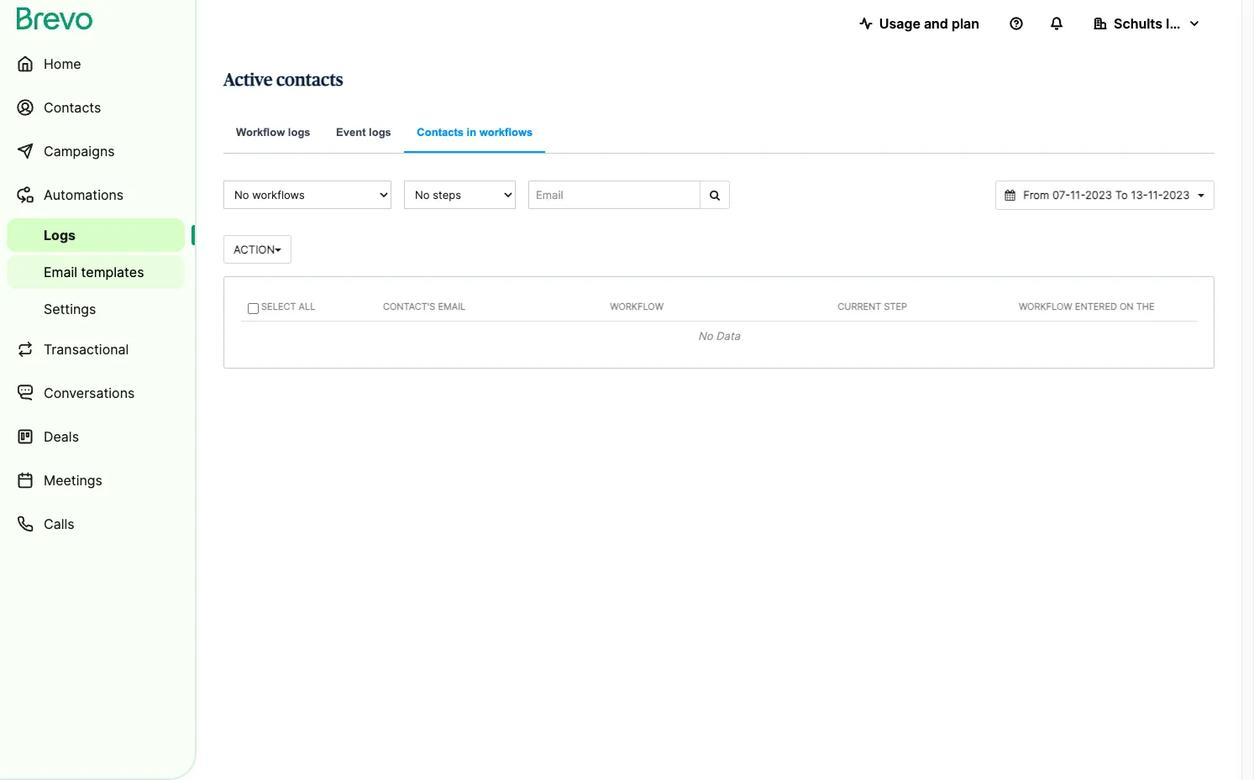 Task type: describe. For each thing, give the bounding box(es) containing it.
select all
[[259, 301, 315, 313]]

home
[[44, 55, 81, 72]]

settings
[[44, 301, 96, 318]]

usage and plan
[[880, 15, 980, 32]]

active
[[224, 71, 273, 89]]

conversations
[[44, 385, 135, 402]]

contact's email
[[383, 301, 466, 313]]

current step
[[838, 301, 908, 313]]

contacts
[[276, 71, 343, 89]]

contacts for contacts
[[44, 99, 101, 116]]

step
[[884, 301, 908, 313]]

automations link
[[7, 175, 185, 215]]

on
[[1120, 301, 1134, 313]]

transactional link
[[7, 329, 185, 370]]

automations
[[44, 187, 124, 203]]

campaigns link
[[7, 131, 185, 171]]

current
[[838, 301, 882, 313]]

plan
[[952, 15, 980, 32]]

and
[[924, 15, 949, 32]]

usage
[[880, 15, 921, 32]]

event
[[336, 126, 366, 139]]

workflows
[[480, 126, 533, 139]]

event logs link
[[324, 114, 404, 154]]

entered
[[1075, 301, 1117, 313]]

email templates
[[44, 264, 144, 281]]

templates
[[81, 264, 144, 281]]

workflow entered on the
[[1019, 301, 1155, 313]]

usage and plan button
[[846, 7, 993, 40]]

meetings link
[[7, 460, 185, 501]]

calls
[[44, 516, 74, 533]]

workflow for workflow logs
[[236, 126, 285, 139]]

schults
[[1114, 15, 1163, 32]]

in
[[467, 126, 477, 139]]

conversations link
[[7, 373, 185, 413]]

inc
[[1166, 15, 1186, 32]]

all
[[299, 301, 315, 313]]

workflow for workflow
[[610, 301, 664, 313]]

email
[[44, 264, 77, 281]]



Task type: locate. For each thing, give the bounding box(es) containing it.
settings link
[[7, 292, 185, 326]]

1 horizontal spatial workflow
[[610, 301, 664, 313]]

2 logs from the left
[[369, 126, 391, 139]]

email
[[438, 301, 466, 313]]

0 horizontal spatial contacts
[[44, 99, 101, 116]]

no
[[698, 329, 713, 343]]

no data
[[698, 329, 740, 343]]

2 horizontal spatial workflow
[[1019, 301, 1073, 313]]

logs link
[[7, 218, 185, 252]]

logs left event
[[288, 126, 311, 139]]

contacts left in
[[417, 126, 464, 139]]

workflow for workflow entered on the
[[1019, 301, 1073, 313]]

contacts for contacts in workflows
[[417, 126, 464, 139]]

active contacts
[[224, 71, 343, 89]]

Email text field
[[529, 181, 701, 209]]

logs right event
[[369, 126, 391, 139]]

workflow logs
[[236, 126, 311, 139]]

calendar image
[[1005, 190, 1016, 201]]

logs
[[288, 126, 311, 139], [369, 126, 391, 139]]

contacts in workflows
[[417, 126, 533, 139]]

workflow logs link
[[224, 114, 323, 154]]

meetings
[[44, 472, 102, 489]]

contacts link
[[7, 87, 185, 128]]

calls link
[[7, 504, 185, 544]]

the
[[1137, 301, 1155, 313]]

0 vertical spatial contacts
[[44, 99, 101, 116]]

schults inc
[[1114, 15, 1186, 32]]

select
[[261, 301, 296, 313]]

1 vertical spatial contacts
[[417, 126, 464, 139]]

schults inc button
[[1081, 7, 1215, 40]]

action
[[234, 242, 275, 256]]

0 horizontal spatial logs
[[288, 126, 311, 139]]

search image
[[710, 190, 720, 201]]

email templates link
[[7, 255, 185, 289]]

data
[[716, 329, 740, 343]]

contacts up "campaigns"
[[44, 99, 101, 116]]

1 logs from the left
[[288, 126, 311, 139]]

logs for workflow logs
[[288, 126, 311, 139]]

home link
[[7, 44, 185, 84]]

event logs
[[336, 126, 391, 139]]

contacts
[[44, 99, 101, 116], [417, 126, 464, 139]]

workflow
[[236, 126, 285, 139], [610, 301, 664, 313], [1019, 301, 1073, 313]]

0 horizontal spatial workflow
[[236, 126, 285, 139]]

1 horizontal spatial contacts
[[417, 126, 464, 139]]

contact's
[[383, 301, 435, 313]]

1 horizontal spatial logs
[[369, 126, 391, 139]]

logs
[[44, 227, 76, 244]]

action button
[[224, 235, 292, 264]]

deals link
[[7, 417, 185, 457]]

transactional
[[44, 341, 129, 358]]

logs for event logs
[[369, 126, 391, 139]]

None text field
[[1019, 187, 1195, 203]]

contacts in workflows link
[[404, 114, 546, 153]]

campaigns
[[44, 143, 115, 160]]

deals
[[44, 429, 79, 445]]

None checkbox
[[248, 303, 259, 314]]



Task type: vqa. For each thing, say whether or not it's contained in the screenshot.
search icon
yes



